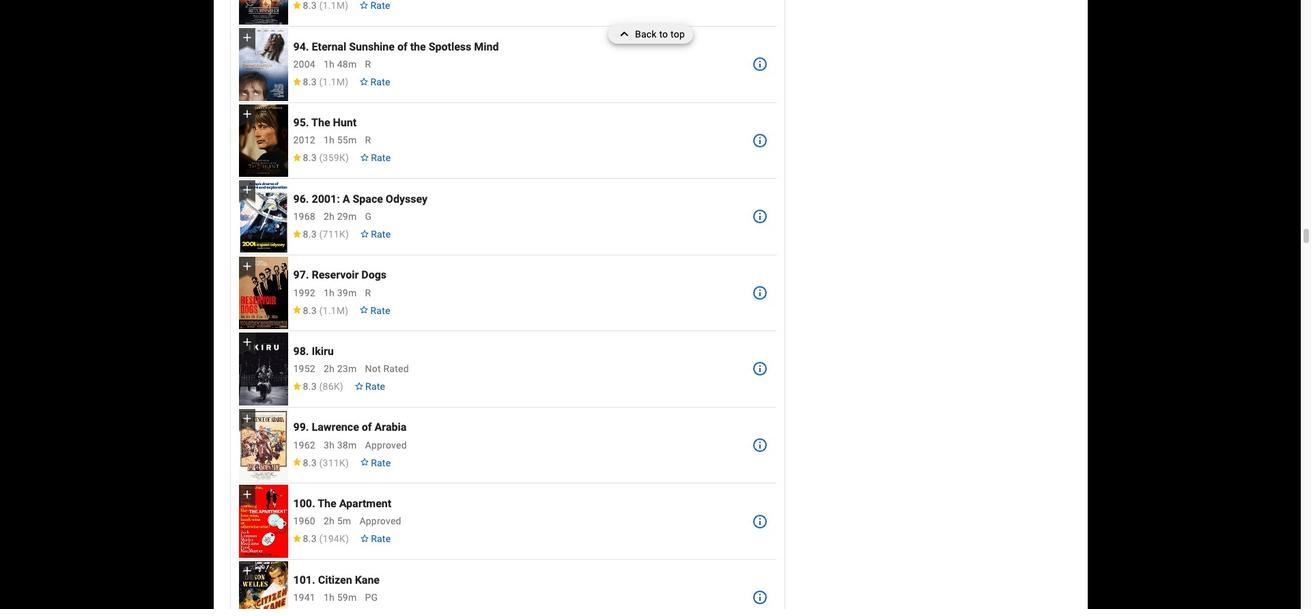Task type: vqa. For each thing, say whether or not it's contained in the screenshot.
How Saoirse Ronan Poured A Bit Of Herself Into 'The Outrun' IMAGE
no



Task type: locate. For each thing, give the bounding box(es) containing it.
star inline image for 97. reservoir dogs
[[292, 306, 302, 314]]

1 vertical spatial 1.1m
[[323, 76, 345, 87]]

0 vertical spatial of
[[398, 40, 408, 53]]

3 1h from the top
[[324, 287, 335, 298]]

5 8.3 from the top
[[303, 305, 317, 316]]

see more information about ikiru image
[[752, 361, 768, 377]]

6 8.3 from the top
[[303, 381, 317, 392]]

) left star border inline image
[[345, 0, 349, 11]]

2 1h from the top
[[324, 135, 335, 146]]

arabia
[[375, 421, 407, 434]]

rate button for 94. eternal sunshine of the spotless mind
[[354, 70, 396, 94]]

add image down jack lemmon and shirley maclaine in the apartment (1960) image
[[240, 564, 254, 578]]

8.3 ( 1.1m )
[[303, 0, 349, 11], [303, 76, 349, 87], [303, 305, 349, 316]]

odyssey
[[386, 192, 428, 205]]

1960
[[293, 516, 316, 527]]

add image down steve buscemi, harvey keitel, michael madsen, tim roth, and chris penn in reservoir dogs (1992) image
[[240, 336, 254, 349]]

rate down not
[[365, 381, 385, 392]]

4 imdb rating: 8.3 element from the top
[[292, 229, 349, 240]]

1.1m
[[323, 0, 345, 11], [323, 76, 345, 87], [323, 305, 345, 316]]

the up 2h 5m
[[318, 497, 337, 510]]

8.3 ( 86k )
[[303, 381, 344, 392]]

rate right star border inline image
[[371, 0, 390, 11]]

2 add image from the top
[[240, 183, 254, 197]]

2 add image from the top
[[240, 259, 254, 273]]

not rated
[[365, 363, 409, 374]]

ikiru (1952) image
[[239, 333, 288, 406]]

8.3 ( 1.1m ) down 1h 39m
[[303, 305, 349, 316]]

2 ( from the top
[[319, 76, 323, 87]]

8.3 down 1962
[[303, 457, 317, 468]]

2 vertical spatial star inline image
[[292, 459, 302, 466]]

add image for 97. reservoir dogs
[[240, 259, 254, 273]]

r down sunshine
[[365, 59, 371, 70]]

0 vertical spatial the
[[312, 116, 330, 129]]

2 8.3 ( 1.1m ) from the top
[[303, 76, 349, 87]]

1 2h from the top
[[324, 211, 335, 222]]

of
[[398, 40, 408, 53], [362, 421, 372, 434]]

rated
[[384, 363, 409, 374]]

2h for 2001:
[[324, 211, 335, 222]]

7 imdb rating: 8.3 element from the top
[[292, 457, 349, 468]]

imdb rating: 8.3 element down 3h
[[292, 457, 349, 468]]

r
[[365, 59, 371, 70], [365, 135, 371, 146], [365, 287, 371, 298]]

98. ikiru link
[[293, 345, 334, 358]]

rate down arabia
[[371, 457, 391, 468]]

1 vertical spatial star inline image
[[292, 230, 302, 238]]

4 8.3 from the top
[[303, 229, 317, 240]]

alec guinness, anthony quinn, peter o'toole, josé ferrer, and jack hawkins in lawrence of arabia (1962) image
[[239, 409, 288, 482]]

rate down g
[[371, 229, 391, 240]]

1 add image from the top
[[240, 31, 254, 44]]

5 group from the top
[[239, 333, 288, 406]]

7 group from the top
[[239, 485, 288, 558]]

add image down harrison ford, carrie fisher, mark hamill, james earl jones, warwick davis, david prowse, billy dee williams, michael carter, and larry ward in star wars: episode vi - return of the jedi (1983) image
[[240, 31, 254, 44]]

rate for 99. lawrence of arabia
[[371, 457, 391, 468]]

add image for 99. lawrence of arabia
[[240, 412, 254, 425]]

imdb rating: 8.3 element down 2012 on the left
[[292, 153, 349, 164]]

8 8.3 from the top
[[303, 534, 317, 545]]

99. lawrence of arabia
[[293, 421, 407, 434]]

0 vertical spatial r
[[365, 59, 371, 70]]

97.
[[293, 269, 309, 282]]

rate for 94. eternal sunshine of the spotless mind
[[371, 76, 390, 87]]

3 star inline image from the top
[[292, 306, 302, 314]]

1h 59m
[[324, 592, 357, 603]]

add image down alec guinness, anthony quinn, peter o'toole, josé ferrer, and jack hawkins in lawrence of arabia (1962) image
[[240, 488, 254, 502]]

add image down jim carrey and kate winslet in eternal sunshine of the spotless mind (2004) image
[[240, 107, 254, 121]]

97. reservoir dogs link
[[293, 269, 387, 282]]

2h 23m
[[324, 363, 357, 374]]

rate button
[[354, 0, 396, 18], [354, 70, 396, 94], [355, 146, 396, 170], [355, 222, 396, 247], [354, 298, 396, 323], [349, 374, 391, 399], [355, 451, 396, 475], [355, 527, 396, 551]]

star border inline image for a
[[360, 230, 370, 238]]

2h left the 29m
[[324, 211, 335, 222]]

8.3 down 1960 on the left bottom of page
[[303, 534, 317, 545]]

rate up space
[[371, 153, 391, 164]]

star inline image down 1968
[[292, 230, 302, 238]]

8.3 down 2004
[[303, 76, 317, 87]]

( for 98.
[[319, 381, 323, 392]]

) for 95.
[[346, 153, 349, 164]]

of left arabia
[[362, 421, 372, 434]]

group left 101. on the bottom
[[239, 561, 288, 609]]

r down dogs at top left
[[365, 287, 371, 298]]

star border inline image right 311k
[[360, 459, 370, 466]]

1 vertical spatial of
[[362, 421, 372, 434]]

0 horizontal spatial of
[[362, 421, 372, 434]]

imdb rating: 8.3 element for 96.
[[292, 229, 349, 240]]

8.3 down 1992
[[303, 305, 317, 316]]

311k
[[323, 457, 346, 468]]

the right 95.
[[312, 116, 330, 129]]

star inline image down 1960 on the left bottom of page
[[292, 535, 302, 543]]

38m
[[337, 440, 357, 451]]

star inline image for 95. the hunt
[[292, 154, 302, 162]]

1h
[[324, 59, 335, 70], [324, 135, 335, 146], [324, 287, 335, 298], [324, 592, 335, 603]]

(
[[319, 0, 323, 11], [319, 76, 323, 87], [319, 153, 323, 164], [319, 229, 323, 240], [319, 305, 323, 316], [319, 381, 323, 392], [319, 457, 323, 468], [319, 534, 323, 545]]

2 8.3 from the top
[[303, 76, 317, 87]]

r for sunshine
[[365, 59, 371, 70]]

8.3 down 1952
[[303, 381, 317, 392]]

3 star inline image from the top
[[292, 459, 302, 466]]

1h 48m
[[324, 59, 357, 70]]

2 vertical spatial 2h
[[324, 516, 335, 527]]

) for 94.
[[345, 76, 349, 87]]

4 star inline image from the top
[[292, 382, 302, 390]]

4 add image from the top
[[240, 488, 254, 502]]

96. 2001: a space odyssey
[[293, 192, 428, 205]]

) down the 29m
[[346, 229, 349, 240]]

3 8.3 from the top
[[303, 153, 317, 164]]

8.3 down 2012 on the left
[[303, 153, 317, 164]]

1h for reservoir
[[324, 287, 335, 298]]

back to top button
[[608, 25, 693, 44]]

star inline image down 1992
[[292, 306, 302, 314]]

hunt
[[333, 116, 357, 129]]

imdb rating: 8.3 element up eternal in the left of the page
[[292, 0, 349, 11]]

star inline image down 1952
[[292, 382, 302, 390]]

359k
[[323, 153, 346, 164]]

0 vertical spatial approved
[[365, 440, 407, 451]]

add image for 95. the hunt
[[240, 107, 254, 121]]

1 1h from the top
[[324, 59, 335, 70]]

1 vertical spatial 8.3 ( 1.1m )
[[303, 76, 349, 87]]

star border inline image down dogs at top left
[[360, 306, 369, 314]]

harrison ford, carrie fisher, mark hamill, james earl jones, warwick davis, david prowse, billy dee williams, michael carter, and larry ward in star wars: episode vi - return of the jedi (1983) image
[[239, 0, 288, 25]]

the
[[312, 116, 330, 129], [318, 497, 337, 510]]

2 star inline image from the top
[[292, 154, 302, 162]]

6 ( from the top
[[319, 381, 323, 392]]

group left 1992
[[239, 257, 288, 329]]

2001:
[[312, 192, 340, 205]]

the inside 'link'
[[318, 497, 337, 510]]

2h left 23m
[[324, 363, 335, 374]]

99. lawrence of arabia link
[[293, 421, 407, 434]]

1.1m down 1h 48m
[[323, 76, 345, 87]]

8.3
[[303, 0, 317, 11], [303, 76, 317, 87], [303, 153, 317, 164], [303, 229, 317, 240], [303, 305, 317, 316], [303, 381, 317, 392], [303, 457, 317, 468], [303, 534, 317, 545]]

not
[[365, 363, 381, 374]]

2 imdb rating: 8.3 element from the top
[[292, 76, 349, 87]]

mads mikkelsen in the hunt (2012) image
[[239, 104, 288, 177]]

8.3 ( 194k )
[[303, 534, 349, 545]]

2h 5m
[[324, 516, 351, 527]]

1h down eternal in the left of the page
[[324, 59, 335, 70]]

star inline image down 2004
[[292, 78, 302, 85]]

8.3 down 1968
[[303, 229, 317, 240]]

7 8.3 from the top
[[303, 457, 317, 468]]

( for 94.
[[319, 76, 323, 87]]

8.3 ( 359k )
[[303, 153, 349, 164]]

star inline image down 2012 on the left
[[292, 154, 302, 162]]

8.3 ( 311k )
[[303, 457, 349, 468]]

0 vertical spatial 1.1m
[[323, 0, 345, 11]]

3h 38m
[[324, 440, 357, 451]]

8 imdb rating: 8.3 element from the top
[[292, 534, 349, 545]]

1h left 59m
[[324, 592, 335, 603]]

group left 1962
[[239, 409, 288, 482]]

approved down apartment
[[360, 516, 401, 527]]

2 1.1m from the top
[[323, 76, 345, 87]]

a
[[343, 192, 350, 205]]

0 vertical spatial star inline image
[[292, 1, 302, 9]]

6 imdb rating: 8.3 element from the top
[[292, 381, 344, 392]]

1952
[[293, 363, 316, 374]]

) down 55m
[[346, 153, 349, 164]]

) for 98.
[[340, 381, 344, 392]]

2 vertical spatial r
[[365, 287, 371, 298]]

) down the 38m
[[346, 457, 349, 468]]

r right 55m
[[365, 135, 371, 146]]

group left 2012 on the left
[[239, 104, 288, 177]]

1 8.3 from the top
[[303, 0, 317, 11]]

group left 1960 on the left bottom of page
[[239, 485, 288, 558]]

imdb rating: 8.3 element down 1960 on the left bottom of page
[[292, 534, 349, 545]]

add image down the 'ikiru (1952)' image
[[240, 412, 254, 425]]

rate
[[371, 0, 390, 11], [371, 76, 390, 87], [371, 153, 391, 164], [371, 229, 391, 240], [371, 305, 390, 316], [365, 381, 385, 392], [371, 457, 391, 468], [371, 534, 391, 545]]

star inline image down 1962
[[292, 459, 302, 466]]

group left 1952
[[239, 333, 288, 406]]

see more information about the hunt image
[[752, 132, 768, 149]]

8.3 ( 1.1m ) left star border inline image
[[303, 0, 349, 11]]

ikiru
[[312, 345, 334, 358]]

2 vertical spatial 8.3 ( 1.1m )
[[303, 305, 349, 316]]

group
[[239, 28, 288, 101], [239, 104, 288, 177], [239, 180, 288, 253], [239, 257, 288, 329], [239, 333, 288, 406], [239, 409, 288, 482], [239, 485, 288, 558], [239, 561, 288, 609]]

group for 98. ikiru
[[239, 333, 288, 406]]

86k
[[323, 381, 340, 392]]

) down 5m
[[346, 534, 349, 545]]

0 vertical spatial 8.3 ( 1.1m )
[[303, 0, 349, 11]]

1 star inline image from the top
[[292, 78, 302, 85]]

imdb rating: 8.3 element down 2004
[[292, 76, 349, 87]]

2 2h from the top
[[324, 363, 335, 374]]

8.3 for 96.
[[303, 229, 317, 240]]

group left 1968
[[239, 180, 288, 253]]

add image
[[240, 31, 254, 44], [240, 183, 254, 197], [240, 336, 254, 349]]

2 star inline image from the top
[[292, 230, 302, 238]]

imdb rating: 8.3 element
[[292, 0, 349, 11], [292, 76, 349, 87], [292, 153, 349, 164], [292, 229, 349, 240], [292, 305, 349, 316], [292, 381, 344, 392], [292, 457, 349, 468], [292, 534, 349, 545]]

approved for apartment
[[360, 516, 401, 527]]

2h
[[324, 211, 335, 222], [324, 363, 335, 374], [324, 516, 335, 527]]

star inline image for 100. the apartment
[[292, 535, 302, 543]]

1 add image from the top
[[240, 107, 254, 121]]

98. ikiru
[[293, 345, 334, 358]]

star inline image right harrison ford, carrie fisher, mark hamill, james earl jones, warwick davis, david prowse, billy dee williams, michael carter, and larry ward in star wars: episode vi - return of the jedi (1983) image
[[292, 1, 302, 9]]

6 group from the top
[[239, 409, 288, 482]]

7 ( from the top
[[319, 457, 323, 468]]

98.
[[293, 345, 309, 358]]

approved for of
[[365, 440, 407, 451]]

8 ( from the top
[[319, 534, 323, 545]]

rate down sunshine
[[371, 76, 390, 87]]

8.3 for 99.
[[303, 457, 317, 468]]

100. the apartment
[[293, 497, 392, 510]]

95. the hunt
[[293, 116, 357, 129]]

back to top
[[635, 29, 685, 40]]

) down 39m
[[345, 305, 349, 316]]

reservoir
[[312, 269, 359, 282]]

add image
[[240, 107, 254, 121], [240, 259, 254, 273], [240, 412, 254, 425], [240, 488, 254, 502], [240, 564, 254, 578]]

orson welles, dorothy comingore, and ruth warrick in citizen kane (1941) image
[[239, 561, 288, 609]]

1h left 55m
[[324, 135, 335, 146]]

star inline image
[[292, 78, 302, 85], [292, 154, 302, 162], [292, 306, 302, 314], [292, 382, 302, 390], [292, 535, 302, 543]]

to
[[659, 29, 668, 40]]

rate for 95. the hunt
[[371, 153, 391, 164]]

1h for the
[[324, 135, 335, 146]]

rate down dogs at top left
[[371, 305, 390, 316]]

group for 96. 2001: a space odyssey
[[239, 180, 288, 253]]

3 add image from the top
[[240, 412, 254, 425]]

star border inline image down 23m
[[354, 382, 364, 390]]

3 group from the top
[[239, 180, 288, 253]]

1 vertical spatial approved
[[360, 516, 401, 527]]

3 imdb rating: 8.3 element from the top
[[292, 153, 349, 164]]

8.3 for 100.
[[303, 534, 317, 545]]

) down 2h 23m
[[340, 381, 344, 392]]

23m
[[337, 363, 357, 374]]

8.3 ( 1.1m ) down 1h 48m
[[303, 76, 349, 87]]

rate down apartment
[[371, 534, 391, 545]]

2 vertical spatial add image
[[240, 336, 254, 349]]

59m
[[337, 592, 357, 603]]

see more information about eternal sunshine of the spotless mind image
[[752, 56, 768, 73]]

8.3 ( 711k )
[[303, 229, 349, 240]]

3 r from the top
[[365, 287, 371, 298]]

5 imdb rating: 8.3 element from the top
[[292, 305, 349, 316]]

imdb rating: 8.3 element down 1968
[[292, 229, 349, 240]]

3 8.3 ( 1.1m ) from the top
[[303, 305, 349, 316]]

1 vertical spatial r
[[365, 135, 371, 146]]

3h
[[324, 440, 335, 451]]

)
[[345, 0, 349, 11], [345, 76, 349, 87], [346, 153, 349, 164], [346, 229, 349, 240], [345, 305, 349, 316], [340, 381, 344, 392], [346, 457, 349, 468], [346, 534, 349, 545]]

star border inline image
[[360, 78, 369, 85], [360, 154, 370, 162], [360, 230, 370, 238], [360, 306, 369, 314], [354, 382, 364, 390], [360, 459, 370, 466], [360, 535, 370, 543]]

1 vertical spatial the
[[318, 497, 337, 510]]

0 vertical spatial 2h
[[324, 211, 335, 222]]

add image down "mads mikkelsen in the hunt (2012)" image
[[240, 183, 254, 197]]

1 r from the top
[[365, 59, 371, 70]]

3 add image from the top
[[240, 336, 254, 349]]

1.1m left star border inline image
[[323, 0, 345, 11]]

2h left 5m
[[324, 516, 335, 527]]

3 ( from the top
[[319, 153, 323, 164]]

approved down arabia
[[365, 440, 407, 451]]

4 ( from the top
[[319, 229, 323, 240]]

0 vertical spatial add image
[[240, 31, 254, 44]]

1 vertical spatial 2h
[[324, 363, 335, 374]]

group left 2004
[[239, 28, 288, 101]]

star border inline image down sunshine
[[360, 78, 369, 85]]

4 group from the top
[[239, 257, 288, 329]]

8 group from the top
[[239, 561, 288, 609]]

steve buscemi, harvey keitel, michael madsen, tim roth, and chris penn in reservoir dogs (1992) image
[[239, 257, 288, 329]]

star border inline image right "194k"
[[360, 535, 370, 543]]

add image down 2001: a space odyssey (1968) image
[[240, 259, 254, 273]]

imdb rating: 8.3 element down 1992
[[292, 305, 349, 316]]

star border inline image
[[360, 1, 369, 9]]

3 2h from the top
[[324, 516, 335, 527]]

star border inline image for dogs
[[360, 306, 369, 314]]

approved
[[365, 440, 407, 451], [360, 516, 401, 527]]

) down '48m'
[[345, 76, 349, 87]]

1.1m down 1h 39m
[[323, 305, 345, 316]]

8.3 up 94.
[[303, 0, 317, 11]]

1h for eternal
[[324, 59, 335, 70]]

star border inline image down g
[[360, 230, 370, 238]]

star inline image
[[292, 1, 302, 9], [292, 230, 302, 238], [292, 459, 302, 466]]

5 ( from the top
[[319, 305, 323, 316]]

2 group from the top
[[239, 104, 288, 177]]

1 vertical spatial add image
[[240, 183, 254, 197]]

2 r from the top
[[365, 135, 371, 146]]

star border inline image right 359k
[[360, 154, 370, 162]]

3 1.1m from the top
[[323, 305, 345, 316]]

1h 39m
[[324, 287, 357, 298]]

5 star inline image from the top
[[292, 535, 302, 543]]

1 group from the top
[[239, 28, 288, 101]]

8.3 ( 1.1m ) for reservoir
[[303, 305, 349, 316]]

imdb rating: 8.3 element down 1952
[[292, 381, 344, 392]]

the for 95.
[[312, 116, 330, 129]]

5 add image from the top
[[240, 564, 254, 578]]

2 vertical spatial 1.1m
[[323, 305, 345, 316]]

the
[[410, 40, 426, 53]]

1h left 39m
[[324, 287, 335, 298]]

of left "the"
[[398, 40, 408, 53]]

4 1h from the top
[[324, 592, 335, 603]]



Task type: describe. For each thing, give the bounding box(es) containing it.
8.3 for 95.
[[303, 153, 317, 164]]

star border inline image for apartment
[[360, 535, 370, 543]]

jack lemmon and shirley maclaine in the apartment (1960) image
[[239, 485, 288, 558]]

) for 97.
[[345, 305, 349, 316]]

back
[[635, 29, 657, 40]]

1 star inline image from the top
[[292, 1, 302, 9]]

) for 99.
[[346, 457, 349, 468]]

spotless
[[429, 40, 472, 53]]

2004
[[293, 59, 316, 70]]

( for 99.
[[319, 457, 323, 468]]

1 ( from the top
[[319, 0, 323, 11]]

rate button for 98. ikiru
[[349, 374, 391, 399]]

1 1.1m from the top
[[323, 0, 345, 11]]

star border inline image for sunshine
[[360, 78, 369, 85]]

1962
[[293, 440, 316, 451]]

space
[[353, 192, 383, 205]]

add image for 100. the apartment
[[240, 488, 254, 502]]

star inline image for 98. ikiru
[[292, 382, 302, 390]]

rate for 100. the apartment
[[371, 534, 391, 545]]

8.3 for 98.
[[303, 381, 317, 392]]

194k
[[323, 534, 346, 545]]

711k
[[323, 229, 346, 240]]

see more information about lawrence of arabia image
[[752, 437, 768, 454]]

r for hunt
[[365, 135, 371, 146]]

96.
[[293, 192, 309, 205]]

2001: a space odyssey (1968) image
[[239, 180, 288, 253]]

39m
[[337, 287, 357, 298]]

94.
[[293, 40, 309, 53]]

r for dogs
[[365, 287, 371, 298]]

1 imdb rating: 8.3 element from the top
[[292, 0, 349, 11]]

1941
[[293, 592, 316, 603]]

imdb rating: 8.3 element for 100.
[[292, 534, 349, 545]]

star inline image for 94. eternal sunshine of the spotless mind
[[292, 78, 302, 85]]

94. eternal sunshine of the spotless mind link
[[293, 40, 499, 53]]

imdb rating: 8.3 element for 98.
[[292, 381, 344, 392]]

2h for the
[[324, 516, 335, 527]]

1968
[[293, 211, 316, 222]]

expand less image
[[616, 25, 635, 44]]

( for 100.
[[319, 534, 323, 545]]

star inline image for 99.
[[292, 459, 302, 466]]

rate button for 100. the apartment
[[355, 527, 396, 551]]

48m
[[337, 59, 357, 70]]

group for 101. citizen kane
[[239, 561, 288, 609]]

rate button for 97. reservoir dogs
[[354, 298, 396, 323]]

imdb rating: 8.3 element for 95.
[[292, 153, 349, 164]]

apartment
[[339, 497, 392, 510]]

rate button for 96. 2001: a space odyssey
[[355, 222, 396, 247]]

g
[[365, 211, 372, 222]]

imdb rating: 8.3 element for 99.
[[292, 457, 349, 468]]

1h for citizen
[[324, 592, 335, 603]]

2h for ikiru
[[324, 363, 335, 374]]

kane
[[355, 573, 380, 586]]

rate button for 99. lawrence of arabia
[[355, 451, 396, 475]]

see more information about 2001: a space odyssey image
[[752, 209, 768, 225]]

) for 100.
[[346, 534, 349, 545]]

see more information about reservoir dogs image
[[752, 285, 768, 301]]

group for 97. reservoir dogs
[[239, 257, 288, 329]]

citizen
[[318, 573, 352, 586]]

55m
[[337, 135, 357, 146]]

2h 29m
[[324, 211, 357, 222]]

( for 96.
[[319, 229, 323, 240]]

5m
[[337, 516, 351, 527]]

1h 55m
[[324, 135, 357, 146]]

1.1m for eternal
[[323, 76, 345, 87]]

pg
[[365, 592, 378, 603]]

star inline image for 96.
[[292, 230, 302, 238]]

1.1m for reservoir
[[323, 305, 345, 316]]

101. citizen kane link
[[293, 573, 380, 587]]

100.
[[293, 497, 315, 510]]

29m
[[337, 211, 357, 222]]

dogs
[[362, 269, 387, 282]]

sunshine
[[349, 40, 395, 53]]

lawrence
[[312, 421, 359, 434]]

add image for 94.
[[240, 31, 254, 44]]

group for 95. the hunt
[[239, 104, 288, 177]]

100. the apartment link
[[293, 497, 392, 510]]

( for 97.
[[319, 305, 323, 316]]

97. reservoir dogs
[[293, 269, 387, 282]]

group for 99. lawrence of arabia
[[239, 409, 288, 482]]

imdb rating: 8.3 element for 97.
[[292, 305, 349, 316]]

95. the hunt link
[[293, 116, 357, 129]]

rate for 98. ikiru
[[365, 381, 385, 392]]

8.3 ( 1.1m ) for eternal
[[303, 76, 349, 87]]

96. 2001: a space odyssey link
[[293, 192, 428, 206]]

add image for 101. citizen kane
[[240, 564, 254, 578]]

the for 100.
[[318, 497, 337, 510]]

see more information about citizen kane image
[[752, 590, 768, 606]]

2012
[[293, 135, 316, 146]]

95.
[[293, 116, 309, 129]]

1 8.3 ( 1.1m ) from the top
[[303, 0, 349, 11]]

( for 95.
[[319, 153, 323, 164]]

eternal
[[312, 40, 346, 53]]

1 horizontal spatial of
[[398, 40, 408, 53]]

imdb rating: 8.3 element for 94.
[[292, 76, 349, 87]]

group for 100. the apartment
[[239, 485, 288, 558]]

top
[[671, 29, 685, 40]]

101. citizen kane
[[293, 573, 380, 586]]

group for 94. eternal sunshine of the spotless mind
[[239, 28, 288, 101]]

99.
[[293, 421, 309, 434]]

rate button for 95. the hunt
[[355, 146, 396, 170]]

add image for 96.
[[240, 183, 254, 197]]

8.3 for 97.
[[303, 305, 317, 316]]

101.
[[293, 573, 315, 586]]

rate for 97. reservoir dogs
[[371, 305, 390, 316]]

1992
[[293, 287, 316, 298]]

star border inline image for of
[[360, 459, 370, 466]]

jim carrey and kate winslet in eternal sunshine of the spotless mind (2004) image
[[239, 28, 288, 101]]

94. eternal sunshine of the spotless mind
[[293, 40, 499, 53]]

rate for 96. 2001: a space odyssey
[[371, 229, 391, 240]]

see more information about the apartment image
[[752, 513, 768, 530]]

mind
[[474, 40, 499, 53]]

add image for 98.
[[240, 336, 254, 349]]

8.3 for 94.
[[303, 76, 317, 87]]

star border inline image for hunt
[[360, 154, 370, 162]]

) for 96.
[[346, 229, 349, 240]]



